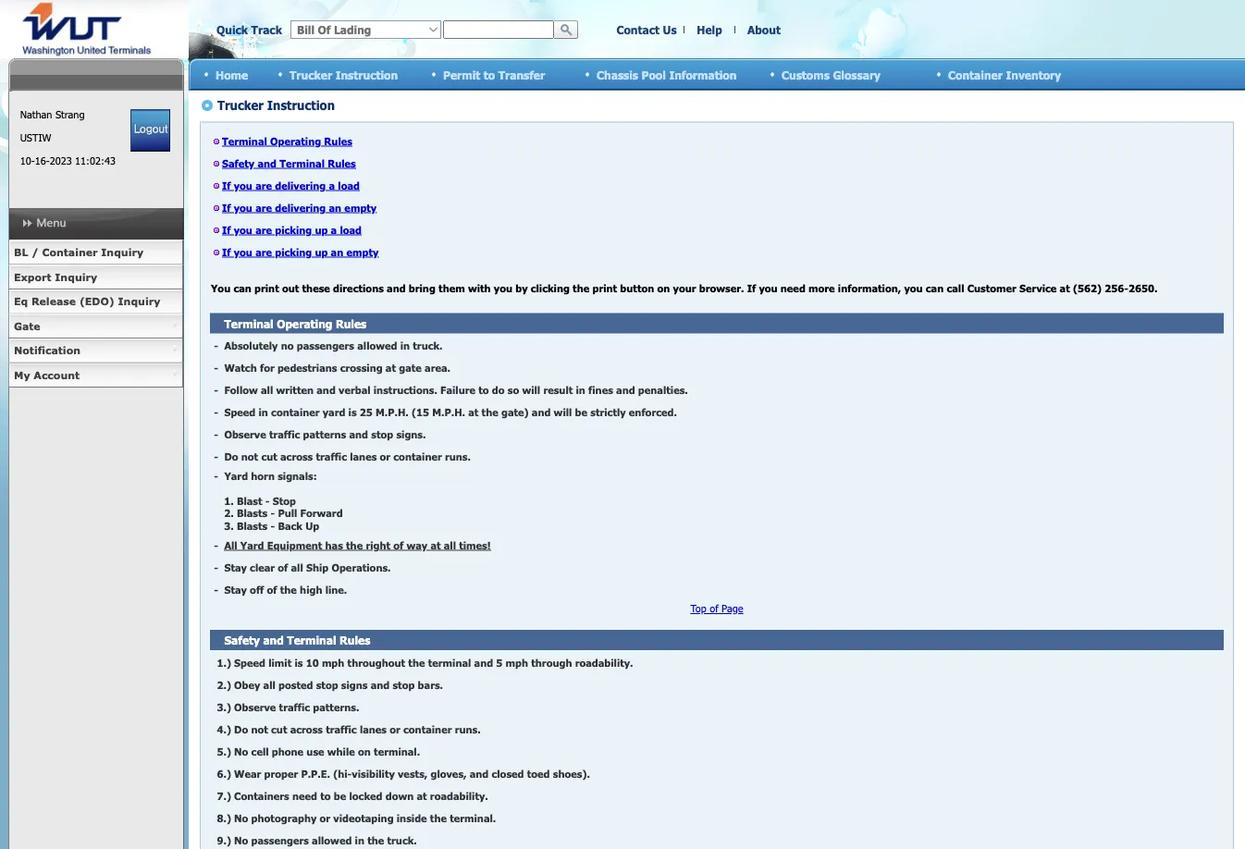 Task type: vqa. For each thing, say whether or not it's contained in the screenshot.
bl / container inquiry
yes



Task type: locate. For each thing, give the bounding box(es) containing it.
None text field
[[443, 20, 554, 39]]

ustiw
[[20, 131, 51, 144]]

my account
[[14, 369, 80, 381]]

nathan strang
[[20, 108, 85, 121]]

container inventory
[[948, 68, 1061, 81]]

10-16-2023 11:02:43
[[20, 155, 116, 167]]

about link
[[748, 23, 781, 36]]

contact us link
[[617, 23, 677, 36]]

1 vertical spatial container
[[42, 246, 98, 259]]

0 vertical spatial inquiry
[[101, 246, 143, 259]]

trucker
[[290, 68, 332, 81]]

quick track
[[217, 23, 282, 36]]

bl / container inquiry link
[[8, 241, 183, 265]]

permit
[[443, 68, 480, 81]]

container up export inquiry
[[42, 246, 98, 259]]

/
[[32, 246, 39, 259]]

customs glossary
[[782, 68, 881, 81]]

inquiry right the (edo)
[[118, 295, 160, 308]]

inquiry
[[101, 246, 143, 259], [55, 271, 97, 283], [118, 295, 160, 308]]

1 horizontal spatial container
[[948, 68, 1003, 81]]

contact
[[617, 23, 660, 36]]

to
[[484, 68, 495, 81]]

eq release (edo) inquiry link
[[8, 290, 183, 314]]

0 horizontal spatial container
[[42, 246, 98, 259]]

0 vertical spatial container
[[948, 68, 1003, 81]]

2023
[[50, 155, 72, 167]]

inquiry up export inquiry link
[[101, 246, 143, 259]]

container
[[948, 68, 1003, 81], [42, 246, 98, 259]]

container left inventory
[[948, 68, 1003, 81]]

chassis
[[597, 68, 638, 81]]

inquiry down bl / container inquiry
[[55, 271, 97, 283]]

eq
[[14, 295, 28, 308]]

inquiry for container
[[101, 246, 143, 259]]

login image
[[131, 109, 170, 152]]

my account link
[[8, 363, 183, 388]]

notification
[[14, 344, 81, 357]]

transfer
[[498, 68, 545, 81]]

pool
[[642, 68, 666, 81]]

gate link
[[8, 314, 183, 339]]

2 vertical spatial inquiry
[[118, 295, 160, 308]]

inquiry for (edo)
[[118, 295, 160, 308]]



Task type: describe. For each thing, give the bounding box(es) containing it.
export inquiry link
[[8, 265, 183, 290]]

track
[[251, 23, 282, 36]]

glossary
[[833, 68, 881, 81]]

gate
[[14, 320, 40, 332]]

customs
[[782, 68, 830, 81]]

quick
[[217, 23, 248, 36]]

10-
[[20, 155, 35, 167]]

(edo)
[[79, 295, 115, 308]]

help
[[697, 23, 722, 36]]

account
[[34, 369, 80, 381]]

bl / container inquiry
[[14, 246, 143, 259]]

nathan
[[20, 108, 52, 121]]

inventory
[[1006, 68, 1061, 81]]

help link
[[697, 23, 722, 36]]

notification link
[[8, 339, 183, 363]]

us
[[663, 23, 677, 36]]

bl
[[14, 246, 28, 259]]

11:02:43
[[75, 155, 116, 167]]

information
[[669, 68, 737, 81]]

release
[[31, 295, 76, 308]]

export inquiry
[[14, 271, 97, 283]]

16-
[[35, 155, 50, 167]]

export
[[14, 271, 51, 283]]

about
[[748, 23, 781, 36]]

chassis pool information
[[597, 68, 737, 81]]

permit to transfer
[[443, 68, 545, 81]]

home
[[216, 68, 248, 81]]

contact us
[[617, 23, 677, 36]]

strang
[[55, 108, 85, 121]]

instruction
[[336, 68, 398, 81]]

1 vertical spatial inquiry
[[55, 271, 97, 283]]

my
[[14, 369, 30, 381]]

trucker instruction
[[290, 68, 398, 81]]

eq release (edo) inquiry
[[14, 295, 160, 308]]



